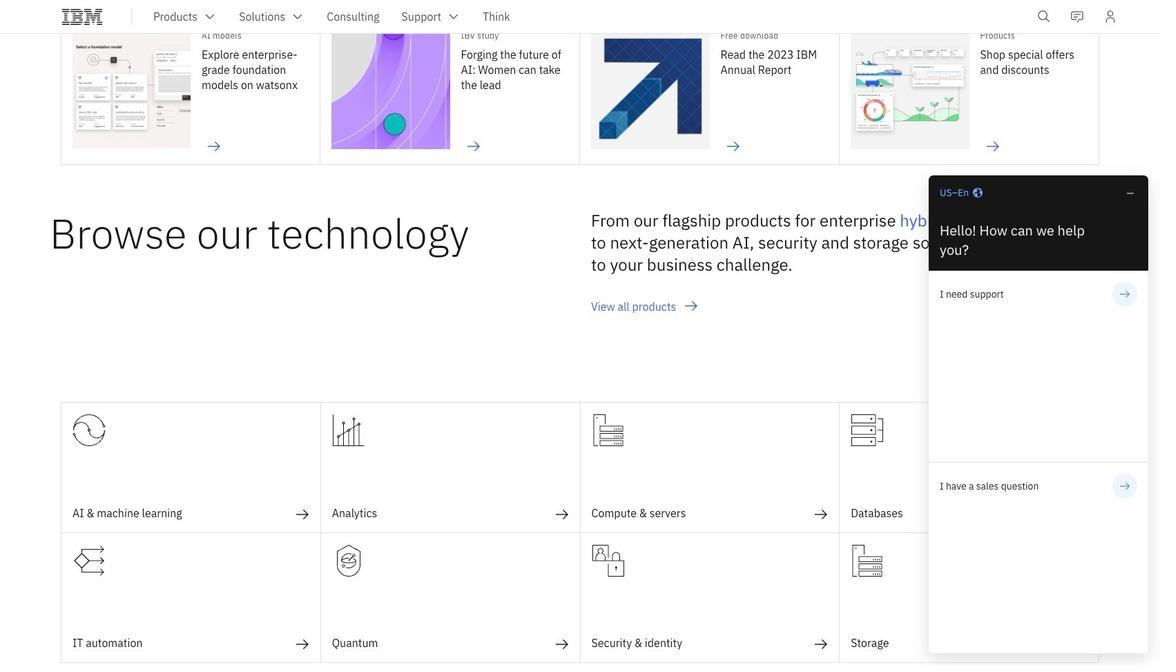 Task type: vqa. For each thing, say whether or not it's contained in the screenshot.
Contact us Section
yes



Task type: locate. For each thing, give the bounding box(es) containing it.
contact us section
[[928, 175, 1150, 654]]

location image
[[973, 187, 984, 198]]

minimize image
[[1124, 187, 1138, 200]]



